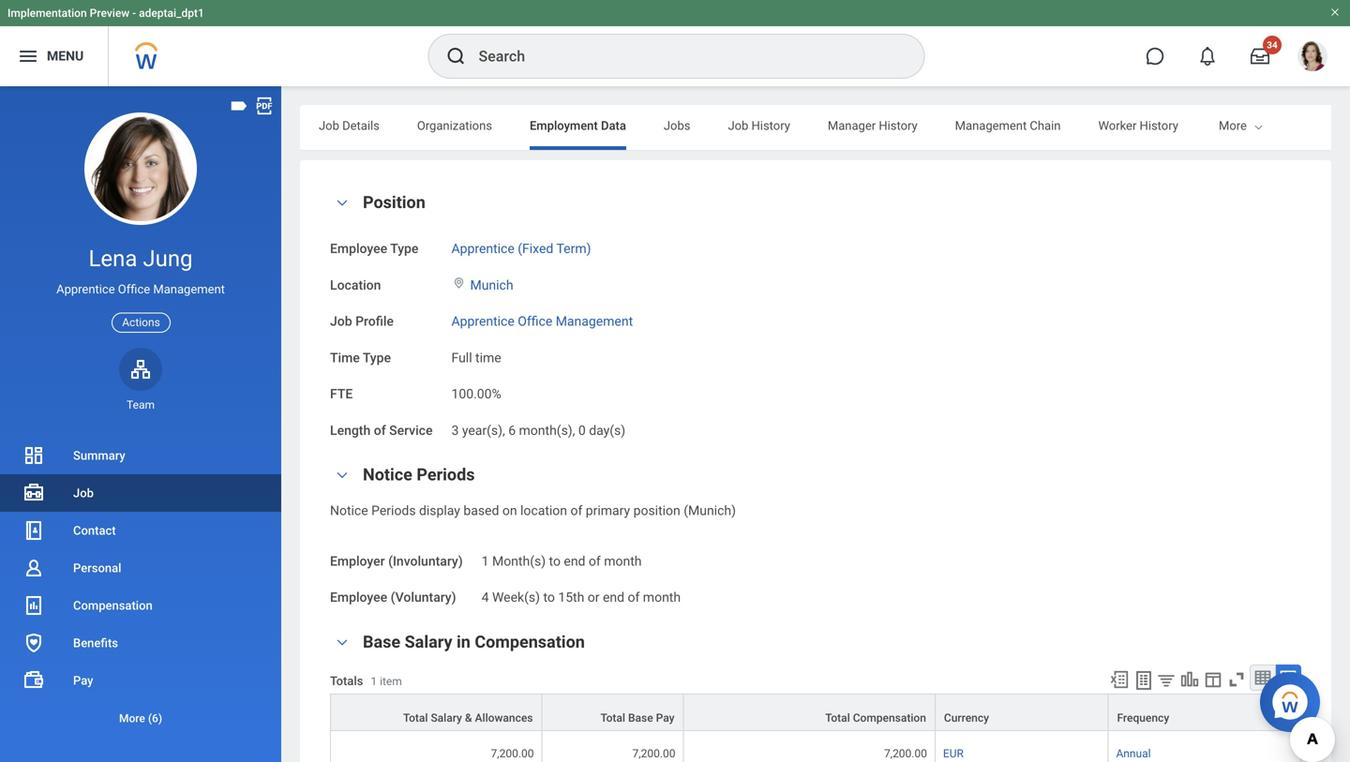Task type: locate. For each thing, give the bounding box(es) containing it.
3 chevron down image from the top
[[331, 636, 354, 650]]

1 vertical spatial notice
[[330, 503, 368, 519]]

compensation left currency
[[853, 712, 927, 725]]

7,200.00 down allowances
[[491, 748, 534, 761]]

management down term)
[[556, 314, 633, 329]]

location
[[330, 277, 381, 293]]

2 vertical spatial apprentice
[[452, 314, 515, 329]]

management down jung
[[153, 283, 225, 297]]

job for job history
[[728, 119, 749, 133]]

1 row from the top
[[330, 694, 1302, 732]]

2 horizontal spatial 7,200.00
[[885, 748, 928, 761]]

totals
[[330, 675, 363, 689]]

0 horizontal spatial 7,200.00
[[491, 748, 534, 761]]

0 horizontal spatial history
[[752, 119, 791, 133]]

apprentice inside navigation pane region
[[56, 283, 115, 297]]

&
[[465, 712, 472, 725]]

notice for notice periods display based on location of primary position (munich)
[[330, 503, 368, 519]]

1 horizontal spatial office
[[518, 314, 553, 329]]

3 7,200.00 from the left
[[885, 748, 928, 761]]

1 horizontal spatial total
[[601, 712, 626, 725]]

history right worker
[[1140, 119, 1179, 133]]

personal
[[73, 561, 121, 576]]

more (6)
[[119, 713, 162, 726]]

employer (involuntary)
[[330, 554, 463, 569]]

pay inside list
[[73, 674, 93, 688]]

of left primary
[[571, 503, 583, 519]]

type down position button at the top left
[[391, 241, 419, 257]]

total for total compensation
[[826, 712, 851, 725]]

0 vertical spatial base
[[363, 633, 401, 652]]

week(s)
[[493, 590, 540, 606]]

1 chevron down image from the top
[[331, 197, 354, 210]]

eur link
[[944, 744, 964, 761]]

compensation inside navigation pane region
[[73, 599, 153, 613]]

click to view/edit grid preferences image
[[1204, 670, 1224, 690]]

table image
[[1254, 669, 1273, 688]]

apprentice up munich link
[[452, 241, 515, 257]]

0 horizontal spatial pay
[[73, 674, 93, 688]]

apprentice up full time element
[[452, 314, 515, 329]]

1 vertical spatial pay
[[656, 712, 675, 725]]

1 vertical spatial apprentice office management
[[452, 314, 633, 329]]

tag image
[[229, 96, 250, 116]]

7,200.00
[[491, 748, 534, 761], [633, 748, 676, 761], [885, 748, 928, 761]]

notice
[[363, 465, 413, 485], [330, 503, 368, 519]]

apprentice inside "link"
[[452, 241, 515, 257]]

0 horizontal spatial month
[[604, 554, 642, 569]]

view printable version (pdf) image
[[254, 96, 275, 116]]

data
[[601, 119, 627, 133]]

row containing total salary & allowances
[[330, 694, 1302, 732]]

allowances
[[475, 712, 533, 725]]

compensation down week(s)
[[475, 633, 585, 652]]

0 horizontal spatial apprentice office management
[[56, 283, 225, 297]]

0 vertical spatial salary
[[405, 633, 453, 652]]

end right or
[[603, 590, 625, 606]]

100.00%
[[452, 387, 502, 402]]

-
[[132, 7, 136, 20]]

total for total salary & allowances
[[403, 712, 428, 725]]

month right or
[[643, 590, 681, 606]]

in
[[457, 633, 471, 652]]

more down 34 button
[[1220, 119, 1248, 133]]

notice down length of service
[[363, 465, 413, 485]]

0 horizontal spatial periods
[[372, 503, 416, 519]]

list
[[0, 437, 281, 737]]

location image
[[452, 277, 467, 290]]

additiona
[[1301, 119, 1351, 133]]

1 horizontal spatial 1
[[482, 554, 489, 569]]

0 vertical spatial end
[[564, 554, 586, 569]]

2 horizontal spatial total
[[826, 712, 851, 725]]

more
[[1220, 119, 1248, 133], [119, 713, 145, 726]]

position button
[[363, 193, 426, 212]]

salary inside total salary & allowances popup button
[[431, 712, 462, 725]]

base inside popup button
[[629, 712, 654, 725]]

of right length
[[374, 423, 386, 438]]

total
[[403, 712, 428, 725], [601, 712, 626, 725], [826, 712, 851, 725]]

month inside employer (involuntary) element
[[604, 554, 642, 569]]

0 vertical spatial to
[[549, 554, 561, 569]]

job left profile at left top
[[330, 314, 352, 329]]

fte
[[330, 387, 353, 402]]

management
[[956, 119, 1027, 133], [153, 283, 225, 297], [556, 314, 633, 329]]

benefits image
[[23, 632, 45, 655]]

frequency button
[[1109, 695, 1301, 731]]

1 vertical spatial employee
[[330, 590, 388, 606]]

periods up display
[[417, 465, 475, 485]]

periods for notice periods
[[417, 465, 475, 485]]

management inside tab list
[[956, 119, 1027, 133]]

month
[[604, 554, 642, 569], [643, 590, 681, 606]]

total compensation
[[826, 712, 927, 725]]

job inside the position "group"
[[330, 314, 352, 329]]

month up employee (voluntary) element
[[604, 554, 642, 569]]

of inside employer (involuntary) element
[[589, 554, 601, 569]]

0 horizontal spatial more
[[119, 713, 145, 726]]

contact image
[[23, 520, 45, 542]]

salary left 'in'
[[405, 633, 453, 652]]

notice periods
[[363, 465, 475, 485]]

total salary & allowances button
[[331, 695, 542, 731]]

chevron down image
[[331, 197, 354, 210], [331, 469, 354, 482], [331, 636, 354, 650]]

2 history from the left
[[879, 119, 918, 133]]

0 vertical spatial apprentice office management
[[56, 283, 225, 297]]

(6)
[[148, 713, 162, 726]]

7,200.00 down total base pay
[[633, 748, 676, 761]]

0 vertical spatial more
[[1220, 119, 1248, 133]]

1 vertical spatial salary
[[431, 712, 462, 725]]

type right time
[[363, 350, 391, 366]]

0 vertical spatial management
[[956, 119, 1027, 133]]

job up contact
[[73, 486, 94, 501]]

apprentice office management down munich
[[452, 314, 633, 329]]

export to worksheets image
[[1133, 670, 1156, 692]]

select to filter grid data image
[[1157, 671, 1177, 690]]

4 week(s) to 15th or end of month
[[482, 590, 681, 606]]

full
[[452, 350, 472, 366]]

or
[[588, 590, 600, 606]]

job profile
[[330, 314, 394, 329]]

1 horizontal spatial history
[[879, 119, 918, 133]]

3 total from the left
[[826, 712, 851, 725]]

employee up location
[[330, 241, 388, 257]]

notice up employer at the left bottom of the page
[[330, 503, 368, 519]]

management left chain
[[956, 119, 1027, 133]]

0 horizontal spatial total
[[403, 712, 428, 725]]

of inside employee (voluntary) element
[[628, 590, 640, 606]]

0 vertical spatial apprentice
[[452, 241, 515, 257]]

menu
[[47, 48, 84, 64]]

employee for employee type
[[330, 241, 388, 257]]

team lena jung element
[[119, 398, 162, 413]]

employee down employer at the left bottom of the page
[[330, 590, 388, 606]]

1 employee from the top
[[330, 241, 388, 257]]

employee inside notice periods "group"
[[330, 590, 388, 606]]

1 horizontal spatial apprentice office management
[[452, 314, 633, 329]]

salary for base
[[405, 633, 453, 652]]

more for more (6)
[[119, 713, 145, 726]]

annual link
[[1117, 744, 1152, 761]]

term)
[[557, 241, 591, 257]]

management chain
[[956, 119, 1061, 133]]

2 horizontal spatial management
[[956, 119, 1027, 133]]

length of service element
[[452, 412, 626, 440]]

job left details
[[319, 119, 340, 133]]

to inside employee (voluntary) element
[[544, 590, 555, 606]]

munich
[[470, 277, 514, 293]]

1 vertical spatial chevron down image
[[331, 469, 354, 482]]

1 month(s) to end of month
[[482, 554, 642, 569]]

more (6) button
[[0, 708, 281, 730]]

fte element
[[452, 375, 502, 403]]

2 horizontal spatial compensation
[[853, 712, 927, 725]]

2 employee from the top
[[330, 590, 388, 606]]

1 vertical spatial base
[[629, 712, 654, 725]]

office
[[118, 283, 150, 297], [518, 314, 553, 329]]

0 vertical spatial month
[[604, 554, 642, 569]]

length
[[330, 423, 371, 438]]

of up employee (voluntary) element
[[589, 554, 601, 569]]

(munich)
[[684, 503, 736, 519]]

2 chevron down image from the top
[[331, 469, 354, 482]]

job details
[[319, 119, 380, 133]]

job right jobs
[[728, 119, 749, 133]]

1 vertical spatial more
[[119, 713, 145, 726]]

end up employee (voluntary) element
[[564, 554, 586, 569]]

1 horizontal spatial pay
[[656, 712, 675, 725]]

employer (involuntary) element
[[482, 543, 642, 570]]

history right manager at right top
[[879, 119, 918, 133]]

to inside employer (involuntary) element
[[549, 554, 561, 569]]

6
[[509, 423, 516, 438]]

chevron down image up totals
[[331, 636, 354, 650]]

1 vertical spatial office
[[518, 314, 553, 329]]

pay link
[[0, 662, 281, 700]]

0 vertical spatial chevron down image
[[331, 197, 354, 210]]

0 horizontal spatial compensation
[[73, 599, 153, 613]]

toolbar
[[1101, 665, 1302, 694]]

2 vertical spatial management
[[556, 314, 633, 329]]

0 horizontal spatial office
[[118, 283, 150, 297]]

3 history from the left
[[1140, 119, 1179, 133]]

job image
[[23, 482, 45, 505]]

1 horizontal spatial more
[[1220, 119, 1248, 133]]

base
[[363, 633, 401, 652], [629, 712, 654, 725]]

1 horizontal spatial periods
[[417, 465, 475, 485]]

1 left month(s)
[[482, 554, 489, 569]]

2 row from the top
[[330, 732, 1302, 763]]

1 vertical spatial to
[[544, 590, 555, 606]]

end inside employer (involuntary) element
[[564, 554, 586, 569]]

to
[[549, 554, 561, 569], [544, 590, 555, 606]]

1 horizontal spatial month
[[643, 590, 681, 606]]

row
[[330, 694, 1302, 732], [330, 732, 1302, 763]]

0 horizontal spatial 1
[[371, 676, 377, 689]]

1 7,200.00 from the left
[[491, 748, 534, 761]]

summary link
[[0, 437, 281, 475]]

1 horizontal spatial base
[[629, 712, 654, 725]]

manager history
[[828, 119, 918, 133]]

office inside navigation pane region
[[118, 283, 150, 297]]

0 vertical spatial pay
[[73, 674, 93, 688]]

implementation preview -   adeptai_dpt1
[[8, 7, 204, 20]]

more inside dropdown button
[[119, 713, 145, 726]]

chevron down image inside base salary in compensation group
[[331, 636, 354, 650]]

2 vertical spatial chevron down image
[[331, 636, 354, 650]]

1 horizontal spatial end
[[603, 590, 625, 606]]

to left the 15th
[[544, 590, 555, 606]]

chevron down image inside the position "group"
[[331, 197, 354, 210]]

notice periods button
[[363, 465, 475, 485]]

0 vertical spatial compensation
[[73, 599, 153, 613]]

7,200.00 down the total compensation
[[885, 748, 928, 761]]

history
[[752, 119, 791, 133], [879, 119, 918, 133], [1140, 119, 1179, 133]]

1 vertical spatial month
[[643, 590, 681, 606]]

1 horizontal spatial management
[[556, 314, 633, 329]]

of right or
[[628, 590, 640, 606]]

total for total base pay
[[601, 712, 626, 725]]

(fixed
[[518, 241, 554, 257]]

apprentice office management
[[56, 283, 225, 297], [452, 314, 633, 329]]

2 horizontal spatial history
[[1140, 119, 1179, 133]]

chevron down image inside notice periods "group"
[[331, 469, 354, 482]]

0 vertical spatial office
[[118, 283, 150, 297]]

apprentice office management down lena jung
[[56, 283, 225, 297]]

1 vertical spatial periods
[[372, 503, 416, 519]]

2 total from the left
[[601, 712, 626, 725]]

of inside the position "group"
[[374, 423, 386, 438]]

base salary in compensation
[[363, 633, 585, 652]]

0 vertical spatial notice
[[363, 465, 413, 485]]

type
[[391, 241, 419, 257], [363, 350, 391, 366]]

justify image
[[17, 45, 39, 68]]

0 vertical spatial periods
[[417, 465, 475, 485]]

item
[[380, 676, 402, 689]]

chevron down image down length
[[331, 469, 354, 482]]

tab list
[[300, 105, 1351, 150]]

0 vertical spatial 1
[[482, 554, 489, 569]]

1 vertical spatial compensation
[[475, 633, 585, 652]]

of
[[374, 423, 386, 438], [571, 503, 583, 519], [589, 554, 601, 569], [628, 590, 640, 606]]

15th
[[559, 590, 585, 606]]

apprentice down lena
[[56, 283, 115, 297]]

employee inside the position "group"
[[330, 241, 388, 257]]

1 total from the left
[[403, 712, 428, 725]]

1 vertical spatial end
[[603, 590, 625, 606]]

chevron down image left "position"
[[331, 197, 354, 210]]

employment
[[530, 119, 598, 133]]

salary left &
[[431, 712, 462, 725]]

0 vertical spatial employee
[[330, 241, 388, 257]]

to right month(s)
[[549, 554, 561, 569]]

1 horizontal spatial 7,200.00
[[633, 748, 676, 761]]

implementation
[[8, 7, 87, 20]]

total base pay
[[601, 712, 675, 725]]

more left (6) on the bottom left of page
[[119, 713, 145, 726]]

total base pay button
[[543, 695, 683, 731]]

1 vertical spatial 1
[[371, 676, 377, 689]]

apprentice (fixed term)
[[452, 241, 591, 257]]

1 history from the left
[[752, 119, 791, 133]]

1 inside employer (involuntary) element
[[482, 554, 489, 569]]

month inside employee (voluntary) element
[[643, 590, 681, 606]]

inbox large image
[[1252, 47, 1270, 66]]

periods down notice periods
[[372, 503, 416, 519]]

1 inside totals 1 item
[[371, 676, 377, 689]]

history left manager at right top
[[752, 119, 791, 133]]

0 horizontal spatial management
[[153, 283, 225, 297]]

2 vertical spatial compensation
[[853, 712, 927, 725]]

currency
[[945, 712, 990, 725]]

compensation inside popup button
[[853, 712, 927, 725]]

compensation
[[73, 599, 153, 613], [475, 633, 585, 652], [853, 712, 927, 725]]

0 horizontal spatial end
[[564, 554, 586, 569]]

actions
[[122, 316, 160, 329]]

eur
[[944, 748, 964, 761]]

0 horizontal spatial base
[[363, 633, 401, 652]]

1 horizontal spatial compensation
[[475, 633, 585, 652]]

1 vertical spatial apprentice
[[56, 283, 115, 297]]

1 left the item
[[371, 676, 377, 689]]

compensation down personal
[[73, 599, 153, 613]]

position group
[[330, 190, 1302, 441]]

1 vertical spatial type
[[363, 350, 391, 366]]

apprentice
[[452, 241, 515, 257], [56, 283, 115, 297], [452, 314, 515, 329]]

1 vertical spatial management
[[153, 283, 225, 297]]

3
[[452, 423, 459, 438]]

0 vertical spatial type
[[391, 241, 419, 257]]



Task type: describe. For each thing, give the bounding box(es) containing it.
34
[[1268, 39, 1278, 51]]

preview
[[90, 7, 130, 20]]

(voluntary)
[[391, 590, 456, 606]]

employee for employee (voluntary)
[[330, 590, 388, 606]]

salary for total
[[431, 712, 462, 725]]

adeptai_dpt1
[[139, 7, 204, 20]]

based
[[464, 503, 499, 519]]

jobs
[[664, 119, 691, 133]]

total compensation button
[[684, 695, 935, 731]]

month(s),
[[519, 423, 575, 438]]

details
[[343, 119, 380, 133]]

close environment banner image
[[1330, 7, 1342, 18]]

position
[[634, 503, 681, 519]]

time type
[[330, 350, 391, 366]]

year(s),
[[462, 423, 505, 438]]

employment data
[[530, 119, 627, 133]]

apprentice office management inside navigation pane region
[[56, 283, 225, 297]]

worker history
[[1099, 119, 1179, 133]]

chain
[[1030, 119, 1061, 133]]

office inside apprentice office management link
[[518, 314, 553, 329]]

frequency
[[1118, 712, 1170, 725]]

contact
[[73, 524, 116, 538]]

notice for notice periods
[[363, 465, 413, 485]]

base salary in compensation button
[[363, 633, 585, 652]]

manager
[[828, 119, 876, 133]]

team
[[127, 399, 155, 412]]

34 button
[[1240, 36, 1282, 77]]

type for employee type
[[391, 241, 419, 257]]

more for more
[[1220, 119, 1248, 133]]

display
[[419, 503, 461, 519]]

job for job details
[[319, 119, 340, 133]]

currency button
[[936, 695, 1108, 731]]

export to excel image
[[1110, 670, 1130, 690]]

end inside employee (voluntary) element
[[603, 590, 625, 606]]

service
[[389, 423, 433, 438]]

base salary in compensation group
[[330, 630, 1302, 763]]

toolbar inside base salary in compensation group
[[1101, 665, 1302, 694]]

row containing 7,200.00
[[330, 732, 1302, 763]]

apprentice office management inside the position "group"
[[452, 314, 633, 329]]

fullscreen image
[[1227, 670, 1248, 690]]

contact link
[[0, 512, 281, 550]]

(involuntary)
[[388, 554, 463, 569]]

search image
[[445, 45, 468, 68]]

2 7,200.00 from the left
[[633, 748, 676, 761]]

time
[[476, 350, 502, 366]]

summary image
[[23, 445, 45, 467]]

position
[[363, 193, 426, 212]]

view worker - expand/collapse chart image
[[1180, 670, 1201, 690]]

full time element
[[452, 346, 502, 366]]

apprentice office management link
[[452, 310, 633, 329]]

profile
[[356, 314, 394, 329]]

jung
[[143, 245, 193, 272]]

on
[[503, 503, 517, 519]]

history for job history
[[752, 119, 791, 133]]

team link
[[119, 348, 162, 413]]

primary
[[586, 503, 631, 519]]

4
[[482, 590, 489, 606]]

day(s)
[[589, 423, 626, 438]]

Search Workday  search field
[[479, 36, 886, 77]]

compensation image
[[23, 595, 45, 617]]

employee type
[[330, 241, 419, 257]]

lena jung
[[89, 245, 193, 272]]

pay inside popup button
[[656, 712, 675, 725]]

to for month(s)
[[549, 554, 561, 569]]

menu banner
[[0, 0, 1351, 86]]

length of service
[[330, 423, 433, 438]]

employee (voluntary)
[[330, 590, 456, 606]]

profile logan mcneil image
[[1298, 41, 1328, 75]]

apprentice for employee type
[[452, 241, 515, 257]]

full time
[[452, 350, 502, 366]]

view team image
[[129, 358, 152, 381]]

notice periods group
[[330, 463, 1302, 608]]

totals 1 item
[[330, 675, 402, 689]]

notifications large image
[[1199, 47, 1218, 66]]

worker
[[1099, 119, 1137, 133]]

job inside list
[[73, 486, 94, 501]]

personal link
[[0, 550, 281, 587]]

employee (voluntary) element
[[482, 579, 681, 607]]

annual
[[1117, 748, 1152, 761]]

apprentice for job profile
[[452, 314, 515, 329]]

to for week(s)
[[544, 590, 555, 606]]

management inside navigation pane region
[[153, 283, 225, 297]]

navigation pane region
[[0, 86, 281, 763]]

history for worker history
[[1140, 119, 1179, 133]]

job history
[[728, 119, 791, 133]]

list containing summary
[[0, 437, 281, 737]]

month(s)
[[493, 554, 546, 569]]

more (6) button
[[0, 700, 281, 737]]

time
[[330, 350, 360, 366]]

total salary & allowances
[[403, 712, 533, 725]]

benefits
[[73, 637, 118, 651]]

munich link
[[470, 274, 514, 293]]

apprentice (fixed term) link
[[452, 237, 591, 257]]

history for manager history
[[879, 119, 918, 133]]

organizations
[[417, 119, 492, 133]]

expand table image
[[1280, 669, 1298, 688]]

compensation link
[[0, 587, 281, 625]]

type for time type
[[363, 350, 391, 366]]

job for job profile
[[330, 314, 352, 329]]

pay image
[[23, 670, 45, 692]]

employer
[[330, 554, 385, 569]]

actions button
[[112, 313, 171, 333]]

lena
[[89, 245, 137, 272]]

chevron down image for notice periods
[[331, 469, 354, 482]]

benefits link
[[0, 625, 281, 662]]

menu button
[[0, 26, 108, 86]]

chevron down image for position
[[331, 197, 354, 210]]

personal image
[[23, 557, 45, 580]]

management inside the position "group"
[[556, 314, 633, 329]]

chevron down image for base salary in compensation
[[331, 636, 354, 650]]

tab list containing job details
[[300, 105, 1351, 150]]

timeline
[[1217, 119, 1263, 133]]

3 year(s), 6 month(s), 0 day(s)
[[452, 423, 626, 438]]

summary
[[73, 449, 125, 463]]

periods for notice periods display based on location of primary position (munich)
[[372, 503, 416, 519]]



Task type: vqa. For each thing, say whether or not it's contained in the screenshot.
the "chevron down" icon to the middle
no



